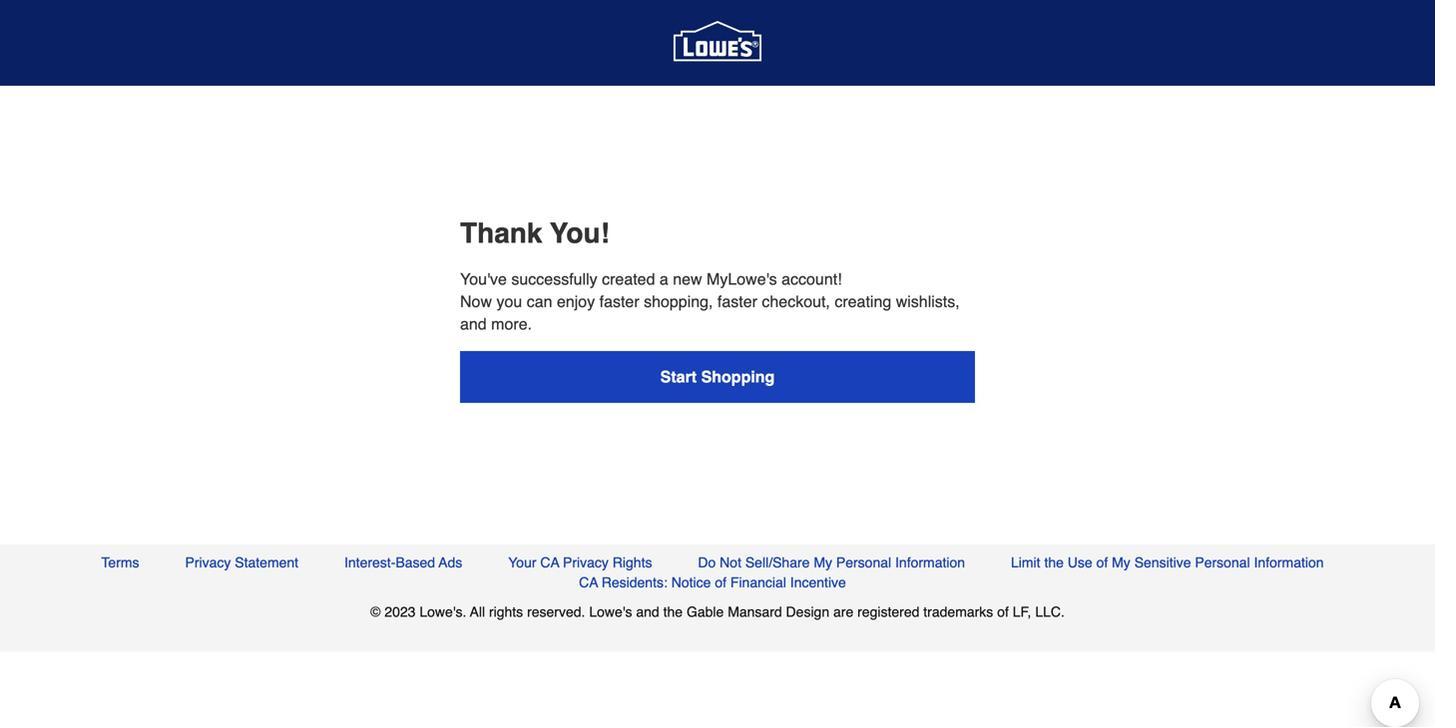 Task type: describe. For each thing, give the bounding box(es) containing it.
incentive
[[790, 575, 846, 591]]

you
[[497, 292, 522, 311]]

lowe's.
[[420, 605, 467, 621]]

1 faster from the left
[[600, 292, 640, 311]]

lowe's
[[589, 605, 632, 621]]

trademarks
[[924, 605, 994, 621]]

© 2023 lowe's. all rights reserved. lowe's and the gable mansard design are registered trademarks of lf, llc.
[[370, 605, 1065, 621]]

thank
[[460, 218, 543, 250]]

statement
[[235, 555, 299, 571]]

terms
[[101, 555, 139, 571]]

personal inside 'limit the use of my sensitive personal information ca residents: notice of financial incentive'
[[1195, 555, 1251, 571]]

sensitive
[[1135, 555, 1191, 571]]

created
[[602, 270, 655, 289]]

thank you!
[[460, 218, 610, 250]]

gable
[[687, 605, 724, 621]]

your ca privacy rights
[[508, 555, 652, 571]]

interest-
[[344, 555, 396, 571]]

rights
[[489, 605, 523, 621]]

start
[[661, 368, 697, 387]]

1 horizontal spatial and
[[636, 605, 660, 621]]

limit the use of my sensitive personal information link
[[1011, 553, 1324, 573]]

creating
[[835, 292, 892, 311]]

your
[[508, 555, 537, 571]]

0 horizontal spatial ca
[[540, 555, 560, 571]]

privacy statement
[[185, 555, 299, 571]]

you've
[[460, 270, 507, 289]]

more.
[[491, 315, 532, 333]]

and inside "you've successfully created a new mylowe's account! now you can enjoy faster shopping, faster checkout, creating wishlists, and more."
[[460, 315, 487, 333]]

1 my from the left
[[814, 555, 833, 571]]

interest-based ads link
[[344, 553, 463, 573]]

limit
[[1011, 555, 1041, 571]]

reserved.
[[527, 605, 585, 621]]

ca residents: notice of financial incentive link
[[579, 573, 846, 593]]

ads
[[439, 555, 463, 571]]

you!
[[550, 218, 610, 250]]

enjoy
[[557, 292, 595, 311]]

do not sell/share my personal information link
[[698, 553, 965, 573]]

new
[[673, 270, 702, 289]]

design
[[786, 605, 830, 621]]

mylowe's
[[707, 270, 777, 289]]

notice
[[672, 575, 711, 591]]

do not sell/share my personal information
[[698, 555, 965, 571]]

successfully
[[512, 270, 598, 289]]



Task type: locate. For each thing, give the bounding box(es) containing it.
residents:
[[602, 575, 668, 591]]

can
[[527, 292, 553, 311]]

ca inside 'limit the use of my sensitive personal information ca residents: notice of financial incentive'
[[579, 575, 598, 591]]

0 vertical spatial and
[[460, 315, 487, 333]]

shopping
[[701, 368, 775, 387]]

0 horizontal spatial the
[[663, 605, 683, 621]]

information inside 'limit the use of my sensitive personal information ca residents: notice of financial incentive'
[[1254, 555, 1324, 571]]

0 horizontal spatial and
[[460, 315, 487, 333]]

1 horizontal spatial privacy
[[563, 555, 609, 571]]

1 personal from the left
[[836, 555, 892, 571]]

are
[[834, 605, 854, 621]]

2 horizontal spatial of
[[1097, 555, 1108, 571]]

2 vertical spatial of
[[998, 605, 1009, 621]]

information
[[896, 555, 965, 571], [1254, 555, 1324, 571]]

privacy left "rights"
[[563, 555, 609, 571]]

1 vertical spatial the
[[663, 605, 683, 621]]

start shopping
[[661, 368, 775, 387]]

lf,
[[1013, 605, 1032, 621]]

your ca privacy rights link
[[508, 553, 652, 573]]

faster down created
[[600, 292, 640, 311]]

my inside 'limit the use of my sensitive personal information ca residents: notice of financial incentive'
[[1112, 555, 1131, 571]]

1 vertical spatial ca
[[579, 575, 598, 591]]

2023
[[385, 605, 416, 621]]

the left the use
[[1045, 555, 1064, 571]]

1 privacy from the left
[[185, 555, 231, 571]]

and down residents:
[[636, 605, 660, 621]]

the inside 'limit the use of my sensitive personal information ca residents: notice of financial incentive'
[[1045, 555, 1064, 571]]

2 my from the left
[[1112, 555, 1131, 571]]

personal
[[836, 555, 892, 571], [1195, 555, 1251, 571]]

0 horizontal spatial personal
[[836, 555, 892, 571]]

mansard
[[728, 605, 782, 621]]

sell/share
[[746, 555, 810, 571]]

rights
[[613, 555, 652, 571]]

financial
[[731, 575, 787, 591]]

2 information from the left
[[1254, 555, 1324, 571]]

0 horizontal spatial my
[[814, 555, 833, 571]]

my
[[814, 555, 833, 571], [1112, 555, 1131, 571]]

ca right your
[[540, 555, 560, 571]]

1 information from the left
[[896, 555, 965, 571]]

registered
[[858, 605, 920, 621]]

1 horizontal spatial personal
[[1195, 555, 1251, 571]]

the
[[1045, 555, 1064, 571], [663, 605, 683, 621]]

1 horizontal spatial information
[[1254, 555, 1324, 571]]

2 faster from the left
[[718, 292, 758, 311]]

ca down your ca privacy rights
[[579, 575, 598, 591]]

faster down mylowe's
[[718, 292, 758, 311]]

account!
[[782, 270, 842, 289]]

0 vertical spatial of
[[1097, 555, 1108, 571]]

terms link
[[101, 553, 139, 573]]

1 horizontal spatial of
[[998, 605, 1009, 621]]

2 personal from the left
[[1195, 555, 1251, 571]]

limit the use of my sensitive personal information ca residents: notice of financial incentive
[[579, 555, 1324, 591]]

1 horizontal spatial the
[[1045, 555, 1064, 571]]

and down now
[[460, 315, 487, 333]]

0 horizontal spatial information
[[896, 555, 965, 571]]

llc.
[[1036, 605, 1065, 621]]

all
[[470, 605, 485, 621]]

2 privacy from the left
[[563, 555, 609, 571]]

you've successfully created a new mylowe's account! now you can enjoy faster shopping, faster checkout, creating wishlists, and more.
[[460, 270, 960, 333]]

1 horizontal spatial faster
[[718, 292, 758, 311]]

privacy left statement
[[185, 555, 231, 571]]

personal up the 'incentive'
[[836, 555, 892, 571]]

my up the 'incentive'
[[814, 555, 833, 571]]

of down 'not'
[[715, 575, 727, 591]]

wishlists,
[[896, 292, 960, 311]]

and
[[460, 315, 487, 333], [636, 605, 660, 621]]

lowe's home improvement logo image
[[674, 0, 762, 87]]

1 vertical spatial of
[[715, 575, 727, 591]]

of right the use
[[1097, 555, 1108, 571]]

0 horizontal spatial of
[[715, 575, 727, 591]]

of left lf,
[[998, 605, 1009, 621]]

shopping,
[[644, 292, 713, 311]]

privacy
[[185, 555, 231, 571], [563, 555, 609, 571]]

use
[[1068, 555, 1093, 571]]

0 horizontal spatial privacy
[[185, 555, 231, 571]]

interest-based ads
[[344, 555, 463, 571]]

0 vertical spatial the
[[1045, 555, 1064, 571]]

ca
[[540, 555, 560, 571], [579, 575, 598, 591]]

start shopping link
[[460, 352, 975, 404]]

1 vertical spatial and
[[636, 605, 660, 621]]

my right the use
[[1112, 555, 1131, 571]]

faster
[[600, 292, 640, 311], [718, 292, 758, 311]]

of
[[1097, 555, 1108, 571], [715, 575, 727, 591], [998, 605, 1009, 621]]

do
[[698, 555, 716, 571]]

personal right sensitive
[[1195, 555, 1251, 571]]

now
[[460, 292, 492, 311]]

not
[[720, 555, 742, 571]]

1 horizontal spatial ca
[[579, 575, 598, 591]]

the left gable
[[663, 605, 683, 621]]

1 horizontal spatial my
[[1112, 555, 1131, 571]]

0 horizontal spatial faster
[[600, 292, 640, 311]]

0 vertical spatial ca
[[540, 555, 560, 571]]

privacy statement link
[[185, 553, 299, 573]]

checkout,
[[762, 292, 830, 311]]

based
[[396, 555, 435, 571]]

a
[[660, 270, 669, 289]]

©
[[370, 605, 381, 621]]



Task type: vqa. For each thing, say whether or not it's contained in the screenshot.
to in the button
no



